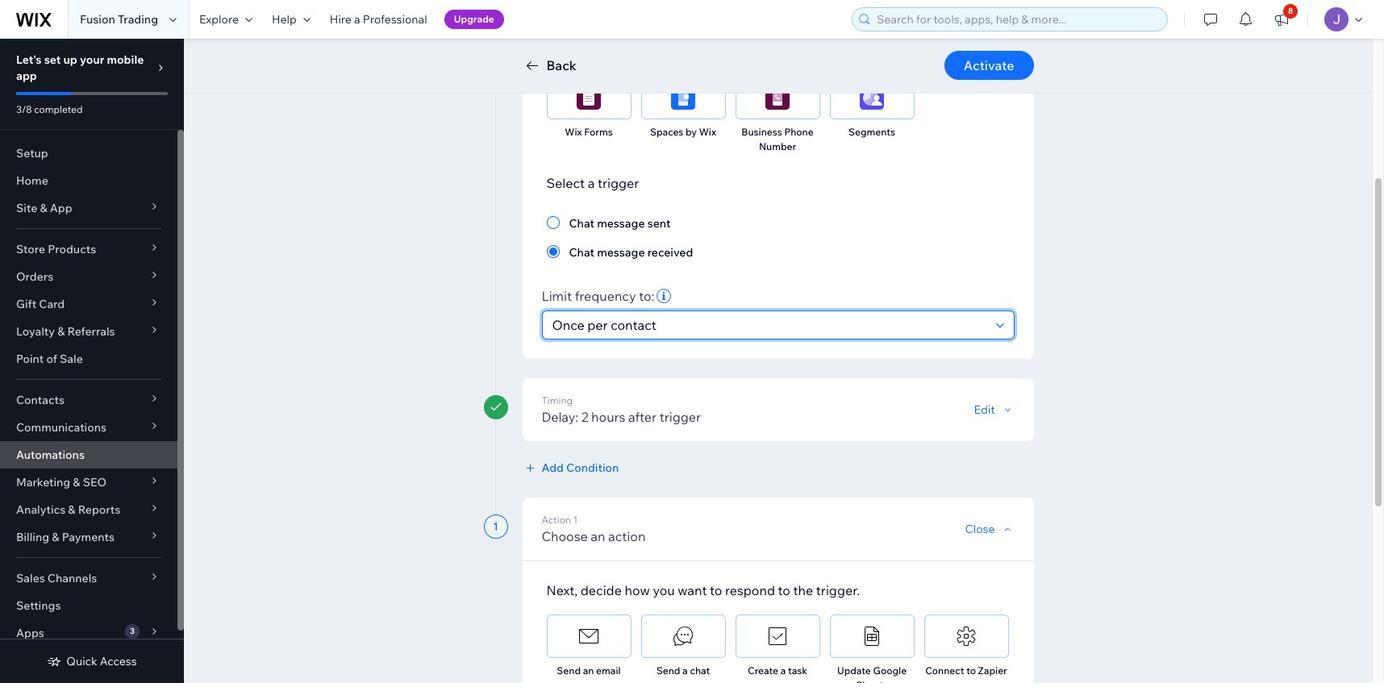 Task type: describe. For each thing, give the bounding box(es) containing it.
activate button
[[945, 51, 1034, 80]]

business
[[742, 126, 783, 138]]

sale
[[60, 352, 83, 366]]

up
[[63, 52, 77, 67]]

point
[[16, 352, 44, 366]]

members
[[861, 44, 904, 56]]

explore
[[199, 12, 239, 27]]

payments
[[62, 530, 115, 545]]

hours
[[592, 409, 626, 425]]

category image up send a chat message
[[671, 625, 696, 649]]

connect to zapier
[[926, 665, 1008, 677]]

point of sale link
[[0, 345, 178, 373]]

gift card button
[[0, 290, 178, 318]]

activate
[[964, 57, 1015, 73]]

chat for chat message received
[[569, 245, 595, 260]]

send a chat message
[[657, 665, 710, 683]]

channels
[[47, 571, 97, 586]]

0 horizontal spatial 1
[[493, 520, 499, 534]]

Search for tools, apps, help & more... field
[[872, 8, 1163, 31]]

home
[[16, 173, 48, 188]]

billing
[[16, 530, 49, 545]]

trigger inside timing delay: 2 hours after trigger
[[660, 409, 701, 425]]

send for send a chat message
[[657, 665, 681, 677]]

google
[[873, 665, 907, 677]]

access
[[100, 654, 137, 669]]

wix forms
[[565, 126, 613, 138]]

add
[[542, 461, 564, 475]]

after
[[629, 409, 657, 425]]

analytics
[[16, 503, 66, 517]]

settings link
[[0, 592, 178, 620]]

seo
[[83, 475, 107, 490]]

inbox & chat
[[938, 44, 996, 56]]

setup
[[16, 146, 48, 161]]

site & app
[[16, 201, 72, 215]]

2 horizontal spatial to
[[967, 665, 976, 677]]

app
[[50, 201, 72, 215]]

create a task
[[748, 665, 808, 677]]

spaces
[[650, 126, 684, 138]]

close
[[966, 522, 995, 537]]

8
[[1289, 6, 1294, 16]]

edit button
[[974, 403, 1015, 417]]

add condition
[[542, 461, 619, 475]]

task
[[788, 665, 808, 677]]

gift card
[[16, 297, 65, 311]]

completed
[[34, 103, 83, 115]]

forms
[[584, 126, 613, 138]]

message inside send a chat message
[[663, 679, 704, 683]]

store products button
[[0, 236, 178, 263]]

frequency
[[575, 288, 636, 304]]

settings
[[16, 599, 61, 613]]

option group containing chat message sent
[[547, 213, 1010, 261]]

automations
[[16, 448, 85, 462]]

you
[[653, 583, 675, 599]]

message for sent
[[597, 216, 645, 231]]

referrals
[[67, 324, 115, 339]]

help button
[[262, 0, 320, 39]]

back button
[[522, 56, 577, 75]]

sales
[[16, 571, 45, 586]]

3/8
[[16, 103, 32, 115]]

& for marketing
[[73, 475, 80, 490]]

setup link
[[0, 140, 178, 167]]

fusion
[[80, 12, 115, 27]]

analytics & reports button
[[0, 496, 178, 524]]

phone
[[785, 126, 814, 138]]

app
[[16, 69, 37, 83]]

wix for wix stores
[[753, 44, 771, 56]]

category image up the segments at the top right of the page
[[860, 86, 884, 110]]

quotes
[[585, 44, 618, 56]]

decide
[[581, 583, 622, 599]]

hire a professional
[[330, 12, 427, 27]]

a for professional
[[354, 12, 360, 27]]

chat message sent
[[569, 216, 671, 231]]

1 vertical spatial an
[[583, 665, 594, 677]]

category image up the spaces by wix
[[671, 86, 696, 110]]

gift
[[16, 297, 36, 311]]

price
[[560, 44, 583, 56]]

a for trigger
[[588, 175, 595, 191]]

automations link
[[0, 441, 178, 469]]

home link
[[0, 167, 178, 194]]

analytics & reports
[[16, 503, 120, 517]]

hire
[[330, 12, 352, 27]]

quick
[[66, 654, 97, 669]]

inbox
[[938, 44, 963, 56]]



Task type: locate. For each thing, give the bounding box(es) containing it.
store
[[16, 242, 45, 257]]

0 vertical spatial trigger
[[598, 175, 639, 191]]

sales channels button
[[0, 565, 178, 592]]

8 button
[[1264, 0, 1300, 39]]

category image
[[671, 86, 696, 110], [766, 86, 790, 110], [860, 86, 884, 110], [671, 625, 696, 649], [766, 625, 790, 649], [955, 625, 979, 649]]

let's set up your mobile app
[[16, 52, 144, 83]]

0 vertical spatial message
[[597, 216, 645, 231]]

a left chat
[[683, 665, 688, 677]]

& left app on the top
[[40, 201, 47, 215]]

1 horizontal spatial trigger
[[660, 409, 701, 425]]

an left action on the left bottom
[[591, 529, 606, 545]]

a for chat
[[683, 665, 688, 677]]

to right want
[[710, 583, 723, 599]]

chat up the "limit frequency to:"
[[569, 245, 595, 260]]

chat up activate
[[974, 44, 996, 56]]

back
[[547, 57, 577, 73]]

category image up wix forms
[[577, 86, 601, 110]]

your
[[80, 52, 104, 67]]

edit
[[974, 403, 995, 417]]

send left chat
[[657, 665, 681, 677]]

timing
[[542, 395, 573, 407]]

1
[[573, 514, 578, 526], [493, 520, 499, 534]]

to left the
[[778, 583, 791, 599]]

close button
[[966, 522, 1015, 537]]

business phone number
[[742, 126, 814, 153]]

message
[[597, 216, 645, 231], [597, 245, 645, 260], [663, 679, 704, 683]]

next, decide how you want to respond to the trigger.
[[547, 583, 860, 599]]

category image up create a task on the right
[[766, 625, 790, 649]]

wix right by
[[699, 126, 717, 138]]

1 horizontal spatial wix
[[699, 126, 717, 138]]

invoices
[[665, 44, 702, 56]]

next,
[[547, 583, 578, 599]]

category image up update google sheets at right bottom
[[860, 625, 884, 649]]

1 horizontal spatial send
[[657, 665, 681, 677]]

trigger up "chat message sent"
[[598, 175, 639, 191]]

send inside send a chat message
[[657, 665, 681, 677]]

orders
[[16, 270, 53, 284]]

wix left forms
[[565, 126, 582, 138]]

billing & payments
[[16, 530, 115, 545]]

None field
[[548, 311, 991, 339]]

& right billing
[[52, 530, 59, 545]]

marketing & seo
[[16, 475, 107, 490]]

&
[[965, 44, 972, 56], [40, 201, 47, 215], [57, 324, 65, 339], [73, 475, 80, 490], [68, 503, 75, 517], [52, 530, 59, 545]]

want
[[678, 583, 707, 599]]

stores
[[773, 44, 802, 56]]

loyalty
[[16, 324, 55, 339]]

by
[[686, 126, 697, 138]]

0 horizontal spatial send
[[557, 665, 581, 677]]

loyalty & referrals button
[[0, 318, 178, 345]]

sent
[[648, 216, 671, 231]]

to
[[710, 583, 723, 599], [778, 583, 791, 599], [967, 665, 976, 677]]

upgrade button
[[444, 10, 504, 29]]

category image up the connect to zapier
[[955, 625, 979, 649]]

action
[[542, 514, 571, 526]]

& for inbox
[[965, 44, 972, 56]]

category image
[[577, 86, 601, 110], [577, 625, 601, 649], [860, 625, 884, 649]]

1 right action
[[573, 514, 578, 526]]

a left task
[[781, 665, 786, 677]]

& for analytics
[[68, 503, 75, 517]]

1 vertical spatial trigger
[[660, 409, 701, 425]]

segments
[[849, 126, 896, 138]]

wix stores
[[753, 44, 802, 56]]

site & app button
[[0, 194, 178, 222]]

1 horizontal spatial 1
[[573, 514, 578, 526]]

1 inside action 1 choose an action
[[573, 514, 578, 526]]

2 vertical spatial chat
[[569, 245, 595, 260]]

update google sheets
[[838, 665, 907, 683]]

create
[[748, 665, 779, 677]]

wix left stores
[[753, 44, 771, 56]]

an inside action 1 choose an action
[[591, 529, 606, 545]]

wix
[[753, 44, 771, 56], [565, 126, 582, 138], [699, 126, 717, 138]]

action 1 choose an action
[[542, 514, 646, 545]]

quick access
[[66, 654, 137, 669]]

3/8 completed
[[16, 103, 83, 115]]

1 vertical spatial site
[[16, 201, 37, 215]]

site for site members
[[840, 44, 859, 56]]

& for billing
[[52, 530, 59, 545]]

message down "chat message sent"
[[597, 245, 645, 260]]

chat
[[690, 665, 710, 677]]

contacts
[[16, 393, 65, 408]]

2 horizontal spatial wix
[[753, 44, 771, 56]]

1 horizontal spatial site
[[840, 44, 859, 56]]

& left reports
[[68, 503, 75, 517]]

communications
[[16, 420, 107, 435]]

category image up 'send an email'
[[577, 625, 601, 649]]

1 left action
[[493, 520, 499, 534]]

send an email
[[557, 665, 621, 677]]

0 horizontal spatial site
[[16, 201, 37, 215]]

3
[[130, 626, 135, 637]]

& left 'seo'
[[73, 475, 80, 490]]

add condition button
[[522, 461, 619, 475]]

to:
[[639, 288, 655, 304]]

wix for wix forms
[[565, 126, 582, 138]]

select a trigger
[[547, 175, 639, 191]]

1 vertical spatial chat
[[569, 216, 595, 231]]

site inside popup button
[[16, 201, 37, 215]]

marketing
[[16, 475, 70, 490]]

of
[[46, 352, 57, 366]]

message up chat message received
[[597, 216, 645, 231]]

category image for send
[[577, 625, 601, 649]]

send for send an email
[[557, 665, 581, 677]]

update
[[838, 665, 871, 677]]

trigger right after
[[660, 409, 701, 425]]

reports
[[78, 503, 120, 517]]

marketing & seo button
[[0, 469, 178, 496]]

to left zapier
[[967, 665, 976, 677]]

orders button
[[0, 263, 178, 290]]

category image up business
[[766, 86, 790, 110]]

chat down select a trigger
[[569, 216, 595, 231]]

& right "loyalty"
[[57, 324, 65, 339]]

limit frequency to:
[[542, 288, 655, 304]]

1 send from the left
[[557, 665, 581, 677]]

site left members
[[840, 44, 859, 56]]

0 horizontal spatial wix
[[565, 126, 582, 138]]

chat for chat message sent
[[569, 216, 595, 231]]

2 send from the left
[[657, 665, 681, 677]]

2 vertical spatial message
[[663, 679, 704, 683]]

category image for update
[[860, 625, 884, 649]]

an left email
[[583, 665, 594, 677]]

professional
[[363, 12, 427, 27]]

site members
[[840, 44, 904, 56]]

a for task
[[781, 665, 786, 677]]

& inside 'dropdown button'
[[52, 530, 59, 545]]

0 horizontal spatial trigger
[[598, 175, 639, 191]]

& for site
[[40, 201, 47, 215]]

trading
[[118, 12, 158, 27]]

1 horizontal spatial to
[[778, 583, 791, 599]]

& right the inbox
[[965, 44, 972, 56]]

apps
[[16, 626, 44, 641]]

site down home
[[16, 201, 37, 215]]

set
[[44, 52, 61, 67]]

connect
[[926, 665, 965, 677]]

send left email
[[557, 665, 581, 677]]

price quotes
[[560, 44, 618, 56]]

a right select
[[588, 175, 595, 191]]

delay:
[[542, 409, 579, 425]]

site
[[840, 44, 859, 56], [16, 201, 37, 215]]

message down chat
[[663, 679, 704, 683]]

0 horizontal spatial to
[[710, 583, 723, 599]]

chat
[[974, 44, 996, 56], [569, 216, 595, 231], [569, 245, 595, 260]]

select
[[547, 175, 585, 191]]

received
[[648, 245, 693, 260]]

the
[[794, 583, 814, 599]]

site for site & app
[[16, 201, 37, 215]]

mobile
[[107, 52, 144, 67]]

store products
[[16, 242, 96, 257]]

0 vertical spatial site
[[840, 44, 859, 56]]

& for loyalty
[[57, 324, 65, 339]]

sidebar element
[[0, 39, 184, 683]]

quick access button
[[47, 654, 137, 669]]

a right hire
[[354, 12, 360, 27]]

message for received
[[597, 245, 645, 260]]

sheets
[[856, 679, 888, 683]]

1 vertical spatial message
[[597, 245, 645, 260]]

timing delay: 2 hours after trigger
[[542, 395, 701, 425]]

0 vertical spatial chat
[[974, 44, 996, 56]]

spaces by wix
[[650, 126, 717, 138]]

sales channels
[[16, 571, 97, 586]]

option group
[[547, 213, 1010, 261]]

how
[[625, 583, 650, 599]]

0 vertical spatial an
[[591, 529, 606, 545]]

choose
[[542, 529, 588, 545]]

a inside send a chat message
[[683, 665, 688, 677]]



